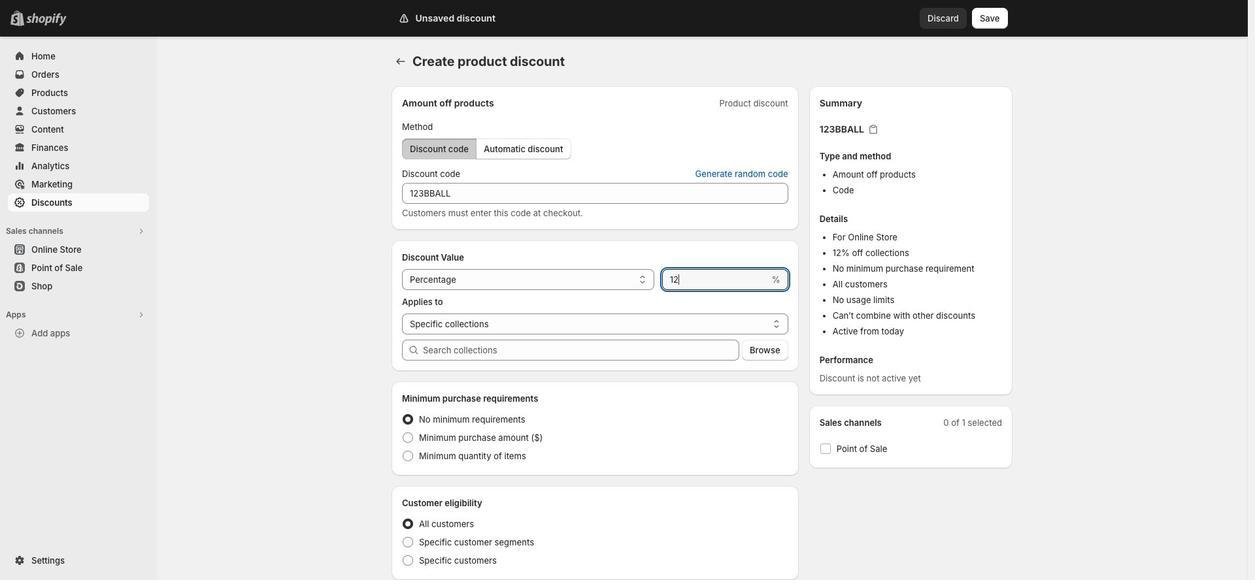 Task type: locate. For each thing, give the bounding box(es) containing it.
None text field
[[402, 183, 789, 204], [662, 269, 770, 290], [402, 183, 789, 204], [662, 269, 770, 290]]

shopify image
[[29, 13, 69, 26]]



Task type: describe. For each thing, give the bounding box(es) containing it.
Search collections text field
[[423, 340, 740, 361]]



